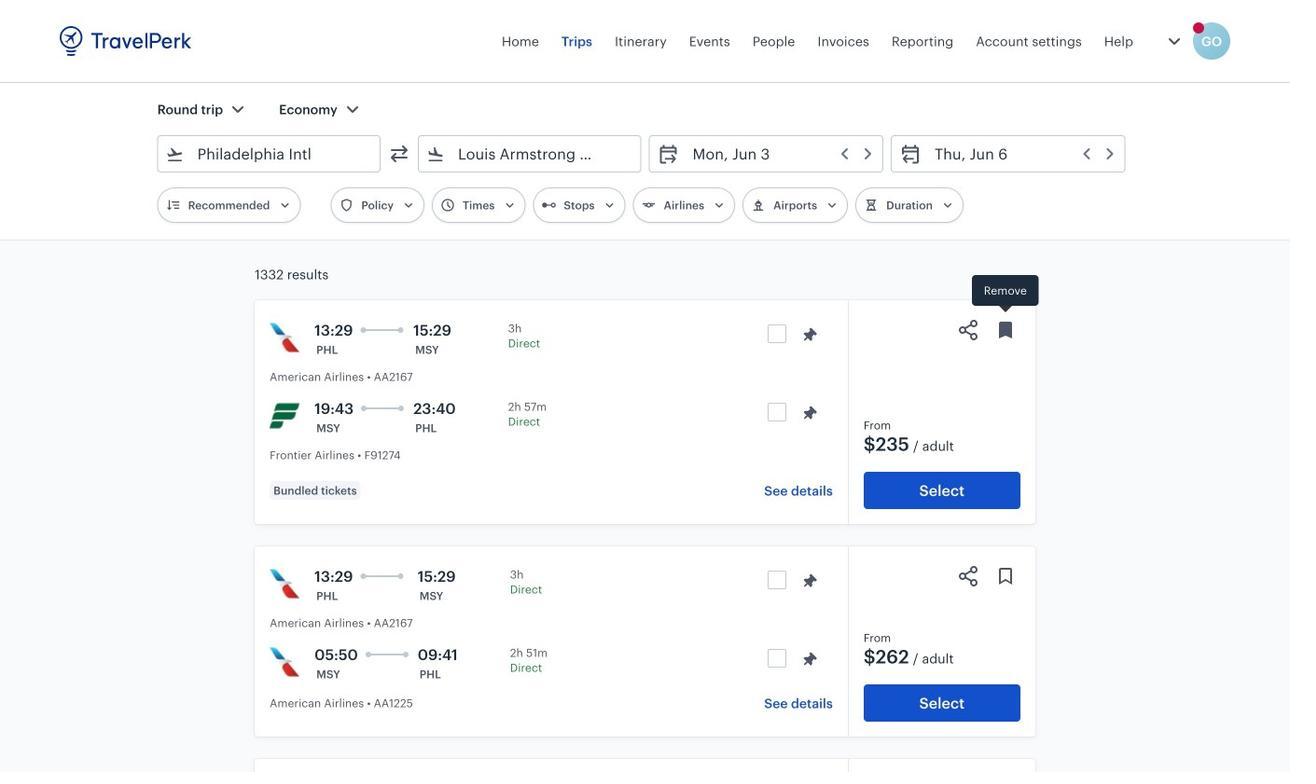 Task type: locate. For each thing, give the bounding box(es) containing it.
Depart field
[[680, 139, 875, 169]]

american airlines image
[[270, 569, 300, 599], [270, 648, 300, 678]]

1 american airlines image from the top
[[270, 569, 300, 599]]

1 vertical spatial american airlines image
[[270, 648, 300, 678]]

tooltip
[[973, 275, 1039, 315]]

frontier airlines image
[[270, 401, 300, 431]]

american airlines image
[[270, 323, 300, 353]]

Return field
[[922, 139, 1118, 169]]

0 vertical spatial american airlines image
[[270, 569, 300, 599]]



Task type: describe. For each thing, give the bounding box(es) containing it.
From search field
[[184, 139, 356, 169]]

To search field
[[445, 139, 616, 169]]

2 american airlines image from the top
[[270, 648, 300, 678]]



Task type: vqa. For each thing, say whether or not it's contained in the screenshot.
Depart field
yes



